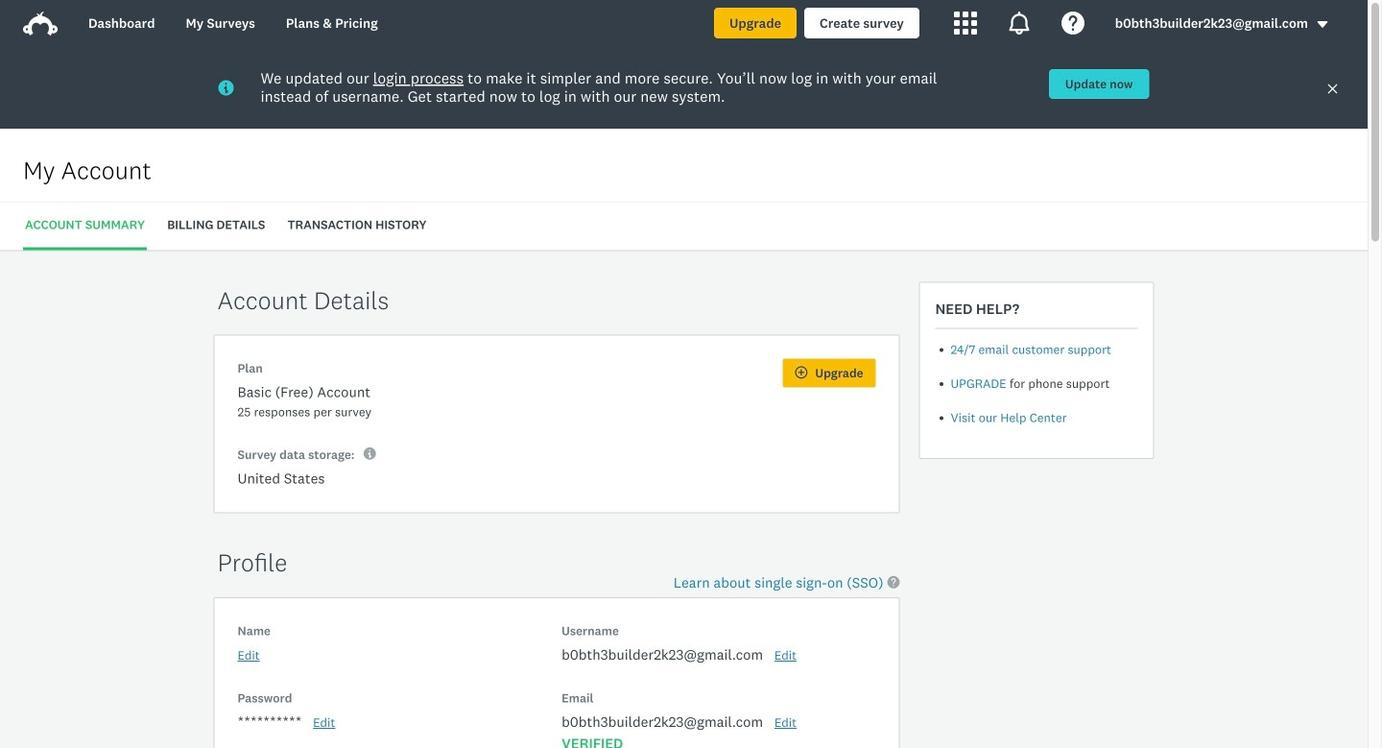 Task type: locate. For each thing, give the bounding box(es) containing it.
1 horizontal spatial products icon image
[[1008, 12, 1031, 35]]

dropdown arrow image
[[1317, 18, 1330, 31]]

x image
[[1327, 83, 1340, 95]]

0 horizontal spatial products icon image
[[954, 12, 977, 35]]

help icon image
[[1062, 12, 1085, 35]]

1 products icon image from the left
[[954, 12, 977, 35]]

products icon image
[[954, 12, 977, 35], [1008, 12, 1031, 35]]



Task type: describe. For each thing, give the bounding box(es) containing it.
surveymonkey logo image
[[23, 12, 58, 36]]

2 products icon image from the left
[[1008, 12, 1031, 35]]



Task type: vqa. For each thing, say whether or not it's contained in the screenshot.
first the brand logo from the bottom
no



